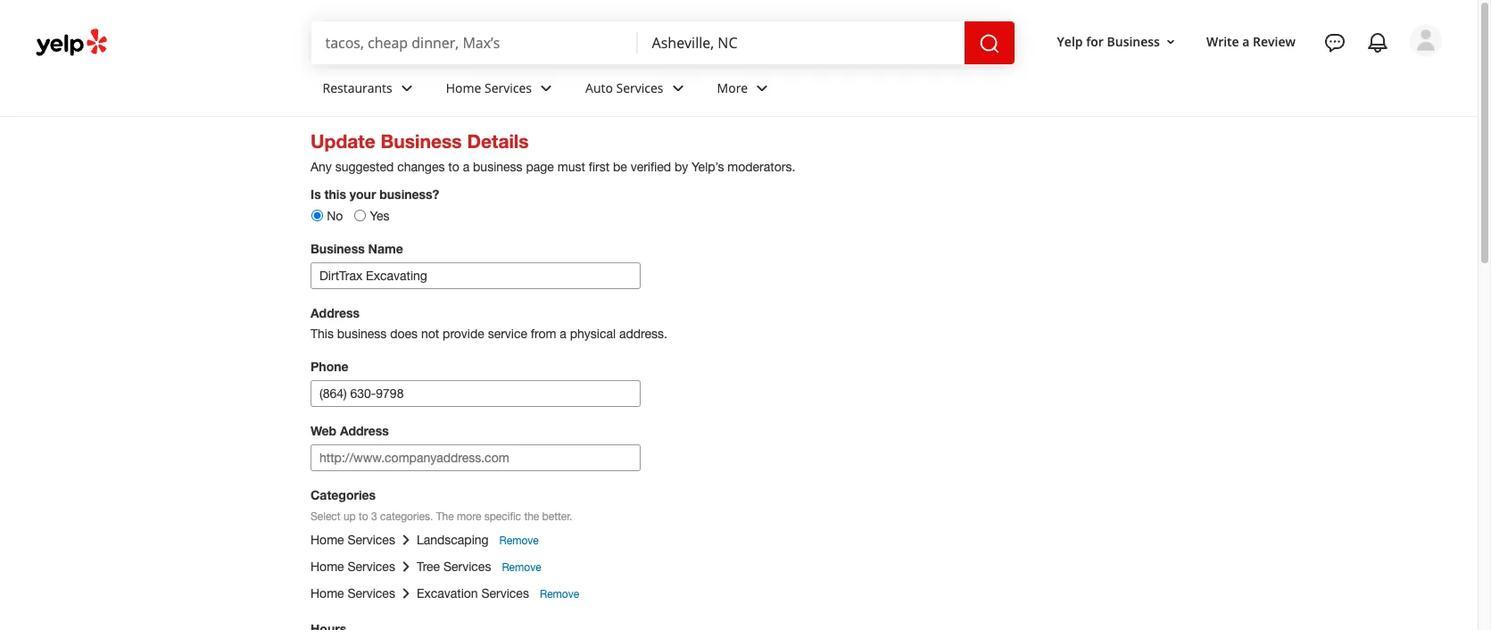Task type: vqa. For each thing, say whether or not it's contained in the screenshot.
Remove to the middle
yes



Task type: locate. For each thing, give the bounding box(es) containing it.
address right web
[[340, 423, 389, 438]]

0 vertical spatial remove link
[[500, 534, 539, 547]]

24 chevron down v2 image inside restaurants link
[[396, 77, 418, 99]]

a right 'write' at the top of the page
[[1243, 33, 1250, 50]]

yes
[[370, 209, 390, 223]]

1 horizontal spatial business
[[473, 160, 523, 174]]

is
[[311, 187, 321, 202]]

address
[[311, 305, 360, 320], [340, 423, 389, 438]]

1 24 chevron down v2 image from the left
[[396, 77, 418, 99]]

1 vertical spatial remove link
[[502, 561, 542, 574]]

business right "this"
[[337, 327, 387, 341]]

2 vertical spatial a
[[560, 327, 567, 341]]

2 horizontal spatial a
[[1243, 33, 1250, 50]]

by
[[675, 160, 689, 174]]

24 chevron down v2 image right more
[[752, 77, 773, 99]]

1 horizontal spatial business
[[381, 130, 462, 153]]

first
[[589, 160, 610, 174]]

business down details
[[473, 160, 523, 174]]

0 horizontal spatial none field
[[325, 33, 624, 53]]

remove link for excavation services
[[540, 588, 580, 601]]

name
[[368, 241, 403, 256]]

details
[[467, 130, 529, 153]]

24 chevron down v2 image
[[396, 77, 418, 99], [536, 77, 557, 99]]

to right changes on the top left of page
[[448, 160, 460, 174]]

categories.
[[380, 511, 433, 523]]

provide
[[443, 327, 485, 341]]

the
[[524, 511, 540, 523]]

0 horizontal spatial business
[[337, 327, 387, 341]]

changes
[[398, 160, 445, 174]]

this
[[311, 327, 334, 341]]

write
[[1207, 33, 1240, 50]]

a
[[1243, 33, 1250, 50], [463, 160, 470, 174], [560, 327, 567, 341]]

2 24 chevron down v2 image from the left
[[536, 77, 557, 99]]

1 horizontal spatial 24 chevron down v2 image
[[752, 77, 773, 99]]

0 horizontal spatial a
[[463, 160, 470, 174]]

business
[[1108, 33, 1161, 50], [381, 130, 462, 153], [311, 241, 365, 256]]

address up "this"
[[311, 305, 360, 320]]

none field find
[[325, 33, 624, 53]]

24 chevron down v2 image inside auto services link
[[667, 77, 689, 99]]

business down no
[[311, 241, 365, 256]]

0 vertical spatial business
[[473, 160, 523, 174]]

business name
[[311, 241, 403, 256]]

24 chevron down v2 image left auto
[[536, 77, 557, 99]]

a down details
[[463, 160, 470, 174]]

no
[[327, 209, 343, 223]]

business
[[473, 160, 523, 174], [337, 327, 387, 341]]

1 horizontal spatial 24 chevron down v2 image
[[536, 77, 557, 99]]

address inside address this business does not provide service from a physical address.
[[311, 305, 360, 320]]

not
[[421, 327, 439, 341]]

16 chevron down v2 image
[[1164, 34, 1178, 49]]

Phone text field
[[311, 380, 641, 407]]

web address
[[311, 423, 389, 438]]

home
[[446, 79, 482, 96], [311, 533, 344, 547], [311, 559, 344, 574], [311, 586, 344, 601]]

1 vertical spatial business
[[381, 130, 462, 153]]

web
[[311, 423, 337, 438]]

from
[[531, 327, 557, 341]]

to left 3
[[359, 511, 368, 523]]

cj b. image
[[1411, 24, 1443, 56]]

business inside update business details any suggested changes to a business page must first be verified by yelp's moderators.
[[381, 130, 462, 153]]

none field up home services link on the top left of the page
[[325, 33, 624, 53]]

0 vertical spatial remove
[[500, 534, 539, 547]]

remove for landscaping
[[500, 534, 539, 547]]

1 vertical spatial remove
[[502, 561, 542, 574]]

tree
[[417, 559, 440, 574]]

24 chevron down v2 image inside home services link
[[536, 77, 557, 99]]

remove link
[[500, 534, 539, 547], [502, 561, 542, 574], [540, 588, 580, 601]]

business up changes on the top left of page
[[381, 130, 462, 153]]

be
[[613, 160, 627, 174]]

None field
[[325, 33, 624, 53], [652, 33, 950, 53]]

2 none field from the left
[[652, 33, 950, 53]]

None radio
[[355, 210, 366, 221]]

home services for tree services
[[311, 559, 395, 574]]

2 vertical spatial remove link
[[540, 588, 580, 601]]

0 horizontal spatial to
[[359, 511, 368, 523]]

24 chevron down v2 image for home services
[[536, 77, 557, 99]]

1 horizontal spatial to
[[448, 160, 460, 174]]

remove link for tree services
[[502, 561, 542, 574]]

landscaping
[[417, 533, 489, 547]]

0 horizontal spatial 24 chevron down v2 image
[[396, 77, 418, 99]]

auto services
[[586, 79, 664, 96]]

home for landscaping
[[311, 533, 344, 547]]

remove link for landscaping
[[500, 534, 539, 547]]

1 horizontal spatial none field
[[652, 33, 950, 53]]

home services link
[[432, 64, 571, 116]]

none field up more link
[[652, 33, 950, 53]]

this
[[325, 187, 346, 202]]

0 vertical spatial address
[[311, 305, 360, 320]]

0 horizontal spatial business
[[311, 241, 365, 256]]

for
[[1087, 33, 1104, 50]]

remove for excavation services
[[540, 588, 580, 601]]

business inside address this business does not provide service from a physical address.
[[337, 327, 387, 341]]

home for tree services
[[311, 559, 344, 574]]

business left 16 chevron down v2 image
[[1108, 33, 1161, 50]]

a right from
[[560, 327, 567, 341]]

up
[[344, 511, 356, 523]]

1 vertical spatial address
[[340, 423, 389, 438]]

3
[[371, 511, 377, 523]]

business inside update business details any suggested changes to a business page must first be verified by yelp's moderators.
[[473, 160, 523, 174]]

None radio
[[312, 210, 323, 221]]

1 vertical spatial a
[[463, 160, 470, 174]]

messages image
[[1325, 32, 1346, 54]]

0 horizontal spatial 24 chevron down v2 image
[[667, 77, 689, 99]]

1 none field from the left
[[325, 33, 624, 53]]

restaurants link
[[308, 64, 432, 116]]

does
[[390, 327, 418, 341]]

search image
[[979, 33, 1000, 54]]

a inside update business details any suggested changes to a business page must first be verified by yelp's moderators.
[[463, 160, 470, 174]]

24 chevron down v2 image
[[667, 77, 689, 99], [752, 77, 773, 99]]

a inside address this business does not provide service from a physical address.
[[560, 327, 567, 341]]

1 24 chevron down v2 image from the left
[[667, 77, 689, 99]]

categories
[[311, 487, 376, 503]]

0 vertical spatial business
[[1108, 33, 1161, 50]]

more link
[[703, 64, 788, 116]]

home services
[[446, 79, 532, 96], [311, 533, 395, 547], [311, 559, 395, 574], [311, 586, 395, 601]]

to
[[448, 160, 460, 174], [359, 511, 368, 523]]

2 horizontal spatial business
[[1108, 33, 1161, 50]]

yelp
[[1058, 33, 1083, 50]]

None search field
[[311, 21, 1018, 64]]

1 horizontal spatial a
[[560, 327, 567, 341]]

excavation
[[417, 586, 478, 601]]

24 chevron down v2 image right restaurants
[[396, 77, 418, 99]]

remove
[[500, 534, 539, 547], [502, 561, 542, 574], [540, 588, 580, 601]]

24 chevron down v2 image inside more link
[[752, 77, 773, 99]]

1 vertical spatial business
[[337, 327, 387, 341]]

24 chevron down v2 image right auto services
[[667, 77, 689, 99]]

services
[[485, 79, 532, 96], [617, 79, 664, 96], [348, 533, 395, 547], [348, 559, 395, 574], [444, 559, 491, 574], [348, 586, 395, 601], [482, 586, 529, 601]]

0 vertical spatial to
[[448, 160, 460, 174]]

update business details any suggested changes to a business page must first be verified by yelp's moderators.
[[311, 130, 796, 174]]

2 24 chevron down v2 image from the left
[[752, 77, 773, 99]]

tree services
[[417, 559, 491, 574]]

write a review link
[[1200, 26, 1304, 58]]

Near text field
[[652, 33, 950, 53]]

2 vertical spatial remove
[[540, 588, 580, 601]]



Task type: describe. For each thing, give the bounding box(es) containing it.
moderators.
[[728, 160, 796, 174]]

24 chevron down v2 image for auto services
[[667, 77, 689, 99]]

physical
[[570, 327, 616, 341]]

more
[[717, 79, 748, 96]]

remove for tree services
[[502, 561, 542, 574]]

page
[[526, 160, 554, 174]]

write a review
[[1207, 33, 1296, 50]]

more
[[457, 511, 482, 523]]

2 vertical spatial business
[[311, 241, 365, 256]]

1 vertical spatial to
[[359, 511, 368, 523]]

address this business does not provide service from a physical address.
[[311, 305, 668, 341]]

review
[[1254, 33, 1296, 50]]

address.
[[620, 327, 668, 341]]

24 chevron down v2 image for restaurants
[[396, 77, 418, 99]]

none field near
[[652, 33, 950, 53]]

yelp for business
[[1058, 33, 1161, 50]]

Business Name text field
[[311, 262, 641, 289]]

home services for landscaping
[[311, 533, 395, 547]]

better.
[[542, 511, 573, 523]]

service
[[488, 327, 528, 341]]

business?
[[380, 187, 440, 202]]

to inside update business details any suggested changes to a business page must first be verified by yelp's moderators.
[[448, 160, 460, 174]]

is this your business?
[[311, 187, 440, 202]]

home services for excavation services
[[311, 586, 395, 601]]

auto services link
[[571, 64, 703, 116]]

suggested
[[335, 160, 394, 174]]

phone
[[311, 359, 349, 374]]

business inside button
[[1108, 33, 1161, 50]]

auto
[[586, 79, 613, 96]]

your
[[350, 187, 376, 202]]

the
[[436, 511, 454, 523]]

home services inside business categories element
[[446, 79, 532, 96]]

yelp's
[[692, 160, 724, 174]]

notifications image
[[1368, 32, 1389, 54]]

Web Address text field
[[311, 445, 641, 471]]

must
[[558, 160, 586, 174]]

0 vertical spatial a
[[1243, 33, 1250, 50]]

verified
[[631, 160, 671, 174]]

excavation services
[[417, 586, 529, 601]]

specific
[[485, 511, 521, 523]]

any
[[311, 160, 332, 174]]

select up to 3 categories. the more specific the better.
[[311, 511, 573, 523]]

yelp for business button
[[1050, 26, 1186, 58]]

user actions element
[[1043, 22, 1468, 132]]

restaurants
[[323, 79, 393, 96]]

Find text field
[[325, 33, 624, 53]]

select
[[311, 511, 341, 523]]

24 chevron down v2 image for more
[[752, 77, 773, 99]]

business categories element
[[308, 64, 1443, 116]]

home inside home services link
[[446, 79, 482, 96]]

update
[[311, 130, 376, 153]]

home for excavation services
[[311, 586, 344, 601]]



